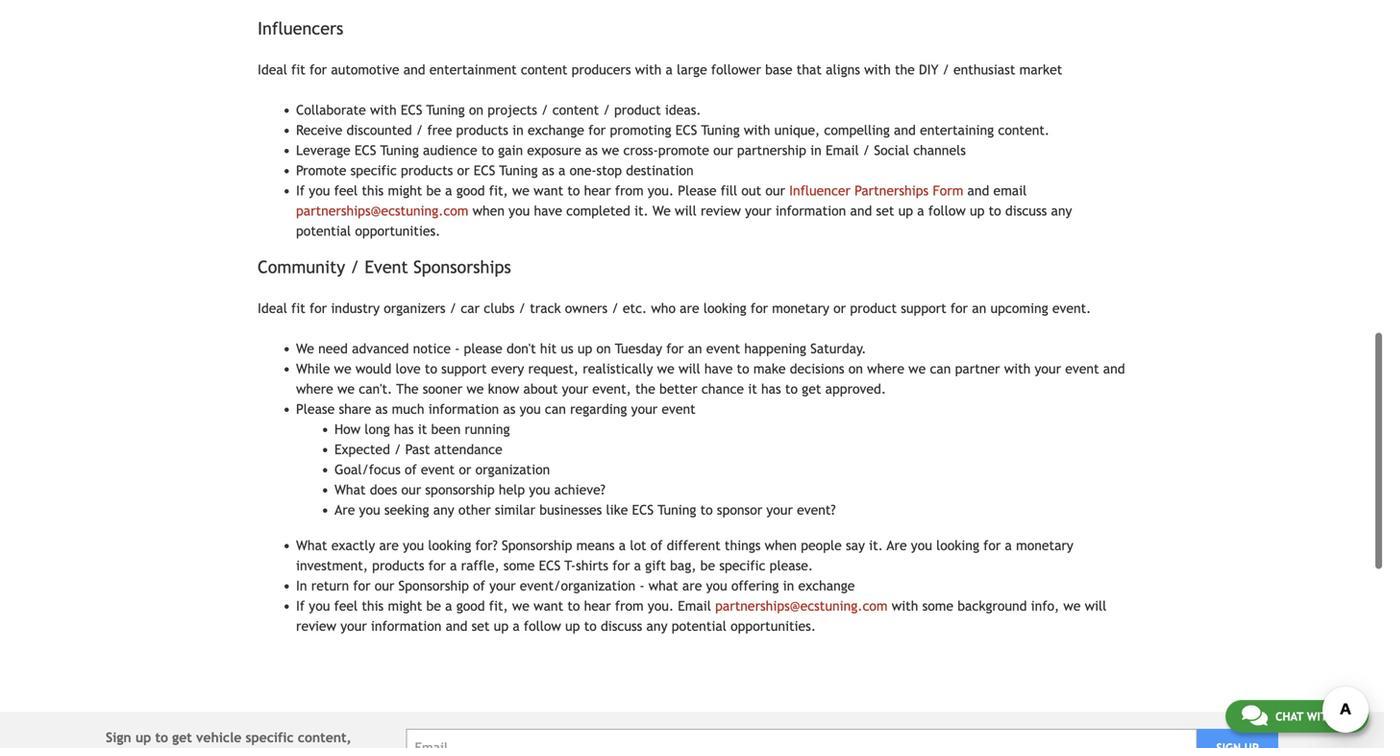 Task type: describe. For each thing, give the bounding box(es) containing it.
we up better
[[657, 361, 675, 377]]

in inside what exactly are you looking for? sponsorship means a lot of different things when people say it. are you looking for a monetary investment, products for a raffle, some ecs t-shirts for a gift bag, be specific please. in return for our sponsorship of your event/organization - what are you offering in exchange
[[783, 579, 794, 594]]

you down return
[[309, 599, 330, 614]]

1 vertical spatial partnerships@ecstuning.com link
[[715, 599, 888, 614]]

investment,
[[296, 559, 368, 574]]

you inside when you have completed it. we will review your information and set up a follow up to discuss any potential opportunities.
[[509, 203, 530, 219]]

for?
[[475, 538, 498, 554]]

ecs inside what exactly are you looking for? sponsorship means a lot of different things when people say it. are you looking for a monetary investment, products for a raffle, some ecs t-shirts for a gift bag, be specific please. in return for our sponsorship of your event/organization - what are you offering in exchange
[[539, 559, 561, 574]]

you. for please
[[648, 183, 674, 199]]

as up the long
[[375, 402, 388, 417]]

please inside we need advanced notice - please don't hit us up on tuesday for an event happening saturday. while we would love to support every request, realistically we will have to make decisions on where we can partner with your event and where we can't. the sooner we know about your event, the better chance it has to get approved. please share as much information as you can regarding your event how long has it been running expected / past attendance goal/focus of event or organization what does our sponsorship help you achieve? are you seeking any other similar businesses like ecs tuning to sponsor your event?
[[296, 402, 335, 417]]

will inside when you have completed it. we will review your information and set up a follow up to discuss any potential opportunities.
[[675, 203, 697, 219]]

chat with us link
[[1226, 701, 1369, 733]]

to inside if you feel this might be a good fit, we want to hear from you. please fill out our influencer partnerships form and email partnerships@ecstuning.com
[[567, 183, 580, 199]]

market
[[1020, 62, 1062, 77]]

with inside we need advanced notice - please don't hit us up on tuesday for an event happening saturday. while we would love to support every request, realistically we will have to make decisions on where we can partner with your event and where we can't. the sooner we know about your event, the better chance it has to get approved. please share as much information as you can regarding your event how long has it been running expected / past attendance goal/focus of event or organization what does our sponsorship help you achieve? are you seeking any other similar businesses like ecs tuning to sponsor your event?
[[1004, 361, 1031, 377]]

our inside if you feel this might be a good fit, we want to hear from you. please fill out our influencer partnerships form and email partnerships@ecstuning.com
[[765, 183, 785, 199]]

etc.
[[623, 301, 647, 316]]

you up "with some background info, we will review your information and set up a follow up to discuss any potential opportunities."
[[706, 579, 727, 594]]

up down partnerships
[[898, 203, 913, 219]]

from for email
[[615, 599, 644, 614]]

large
[[677, 62, 707, 77]]

if you feel this might be a good fit, we want to hear from you. email partnerships@ecstuning.com
[[296, 599, 888, 614]]

fit, for email
[[489, 599, 508, 614]]

base
[[765, 62, 793, 77]]

as down the know
[[503, 402, 516, 417]]

and inside collaborate with ecs tuning on projects / content / product ideas. receive discounted / free products in exchange for promoting ecs tuning with unique, compelling and entertaining content. leverage ecs tuning audience to gain exposure as we cross-promote our partnership in email / social channels promote specific products or ecs tuning as a one-stop destination
[[894, 123, 916, 138]]

how
[[335, 422, 361, 437]]

need
[[318, 341, 348, 357]]

opportunities. inside when you have completed it. we will review your information and set up a follow up to discuss any potential opportunities.
[[355, 223, 441, 239]]

0 vertical spatial the
[[895, 62, 915, 77]]

track
[[530, 301, 561, 316]]

product inside collaborate with ecs tuning on projects / content / product ideas. receive discounted / free products in exchange for promoting ecs tuning with unique, compelling and entertaining content. leverage ecs tuning audience to gain exposure as we cross-promote our partnership in email / social channels promote specific products or ecs tuning as a one-stop destination
[[614, 102, 661, 118]]

you inside if you feel this might be a good fit, we want to hear from you. please fill out our influencer partnerships form and email partnerships@ecstuning.com
[[309, 183, 330, 199]]

monetary inside what exactly are you looking for? sponsorship means a lot of different things when people say it. are you looking for a monetary investment, products for a raffle, some ecs t-shirts for a gift bag, be specific please. in return for our sponsorship of your event/organization - what are you offering in exchange
[[1016, 538, 1074, 554]]

audience
[[423, 143, 477, 158]]

every
[[491, 361, 524, 377]]

ecs inside we need advanced notice - please don't hit us up on tuesday for an event happening saturday. while we would love to support every request, realistically we will have to make decisions on where we can partner with your event and where we can't. the sooner we know about your event, the better chance it has to get approved. please share as much information as you can regarding your event how long has it been running expected / past attendance goal/focus of event or organization what does our sponsorship help you achieve? are you seeking any other similar businesses like ecs tuning to sponsor your event?
[[632, 503, 654, 518]]

better
[[659, 382, 698, 397]]

to left make
[[737, 361, 749, 377]]

tuning down 'discounted'
[[380, 143, 419, 158]]

realistically
[[583, 361, 653, 377]]

background
[[958, 599, 1027, 614]]

fill
[[721, 183, 737, 199]]

0 horizontal spatial sponsorship
[[398, 579, 469, 594]]

automotive
[[331, 62, 399, 77]]

set inside when you have completed it. we will review your information and set up a follow up to discuss any potential opportunities.
[[876, 203, 894, 219]]

ecs up 'discounted'
[[401, 102, 422, 118]]

who
[[651, 301, 676, 316]]

notice
[[413, 341, 451, 357]]

get inside sign up to get vehicle specific content,
[[172, 731, 192, 746]]

for up collaborate at the left top of page
[[310, 62, 327, 77]]

for left raffle, on the left bottom of the page
[[428, 559, 446, 574]]

event down event.
[[1065, 361, 1099, 377]]

know
[[488, 382, 519, 397]]

email
[[994, 183, 1027, 199]]

will inside we need advanced notice - please don't hit us up on tuesday for an event happening saturday. while we would love to support every request, realistically we will have to make decisions on where we can partner with your event and where we can't. the sooner we know about your event, the better chance it has to get approved. please share as much information as you can regarding your event how long has it been running expected / past attendance goal/focus of event or organization what does our sponsorship help you achieve? are you seeking any other similar businesses like ecs tuning to sponsor your event?
[[679, 361, 700, 377]]

you right help
[[529, 483, 550, 498]]

to down event/organization
[[567, 599, 580, 614]]

0 vertical spatial where
[[867, 361, 905, 377]]

organizers
[[384, 301, 446, 316]]

community
[[258, 257, 345, 277]]

your inside what exactly are you looking for? sponsorship means a lot of different things when people say it. are you looking for a monetary investment, products for a raffle, some ecs t-shirts for a gift bag, be specific please. in return for our sponsorship of your event/organization - what are you offering in exchange
[[489, 579, 516, 594]]

1 vertical spatial products
[[401, 163, 453, 178]]

offering
[[731, 579, 779, 594]]

ecs up promote
[[676, 123, 697, 138]]

0 horizontal spatial it
[[418, 422, 427, 437]]

discuss inside "with some background info, we will review your information and set up a follow up to discuss any potential opportunities."
[[601, 619, 642, 634]]

exchange inside collaborate with ecs tuning on projects / content / product ideas. receive discounted / free products in exchange for promoting ecs tuning with unique, compelling and entertaining content. leverage ecs tuning audience to gain exposure as we cross-promote our partnership in email / social channels promote specific products or ecs tuning as a one-stop destination
[[528, 123, 584, 138]]

to down make
[[785, 382, 798, 397]]

1 vertical spatial product
[[850, 301, 897, 316]]

1 horizontal spatial support
[[901, 301, 947, 316]]

email inside collaborate with ecs tuning on projects / content / product ideas. receive discounted / free products in exchange for promoting ecs tuning with unique, compelling and entertaining content. leverage ecs tuning audience to gain exposure as we cross-promote our partnership in email / social channels promote specific products or ecs tuning as a one-stop destination
[[826, 143, 859, 158]]

up down raffle, on the left bottom of the page
[[494, 619, 509, 634]]

2 horizontal spatial looking
[[936, 538, 980, 554]]

we down event/organization
[[512, 599, 530, 614]]

businesses
[[540, 503, 602, 518]]

hear for email
[[584, 599, 611, 614]]

about
[[523, 382, 558, 397]]

free
[[427, 123, 452, 138]]

event,
[[592, 382, 631, 397]]

1 horizontal spatial looking
[[703, 301, 747, 316]]

to inside when you have completed it. we will review your information and set up a follow up to discuss any potential opportunities.
[[989, 203, 1001, 219]]

/ left free
[[416, 123, 423, 138]]

with right aligns
[[864, 62, 891, 77]]

sponsor
[[717, 503, 762, 518]]

enthusiast
[[954, 62, 1015, 77]]

might for if you feel this might be a good fit, we want to hear from you. please fill out our influencer partnerships form and email partnerships@ecstuning.com
[[388, 183, 422, 199]]

for up background
[[984, 538, 1001, 554]]

to left sponsor in the bottom right of the page
[[700, 503, 713, 518]]

decisions
[[790, 361, 845, 377]]

us
[[561, 341, 574, 357]]

any inside "with some background info, we will review your information and set up a follow up to discuss any potential opportunities."
[[647, 619, 668, 634]]

or inside we need advanced notice - please don't hit us up on tuesday for an event happening saturday. while we would love to support every request, realistically we will have to make decisions on where we can partner with your event and where we can't. the sooner we know about your event, the better chance it has to get approved. please share as much information as you can regarding your event how long has it been running expected / past attendance goal/focus of event or organization what does our sponsorship help you achieve? are you seeking any other similar businesses like ecs tuning to sponsor your event?
[[459, 462, 471, 478]]

receive
[[296, 123, 342, 138]]

/ right "clubs"
[[519, 301, 526, 316]]

different
[[667, 538, 721, 554]]

0 horizontal spatial can
[[545, 402, 566, 417]]

with some background info, we will review your information and set up a follow up to discuss any potential opportunities.
[[296, 599, 1107, 634]]

0 horizontal spatial in
[[512, 123, 524, 138]]

if for if you feel this might be a good fit, we want to hear from you. email partnerships@ecstuning.com
[[296, 599, 305, 614]]

hear for please
[[584, 183, 611, 199]]

from for please
[[615, 183, 644, 199]]

we down need
[[334, 361, 351, 377]]

ecs down audience
[[474, 163, 495, 178]]

vehicle
[[196, 731, 242, 746]]

collaborate
[[296, 102, 366, 118]]

approved.
[[825, 382, 886, 397]]

bag,
[[670, 559, 696, 574]]

be inside what exactly are you looking for? sponsorship means a lot of different things when people say it. are you looking for a monetary investment, products for a raffle, some ecs t-shirts for a gift bag, be specific please. in return for our sponsorship of your event/organization - what are you offering in exchange
[[700, 559, 715, 574]]

1 vertical spatial email
[[678, 599, 711, 614]]

Email email field
[[406, 730, 1197, 749]]

things
[[725, 538, 761, 554]]

1 vertical spatial partnerships@ecstuning.com
[[715, 599, 888, 614]]

one-
[[570, 163, 597, 178]]

up inside we need advanced notice - please don't hit us up on tuesday for an event happening saturday. while we would love to support every request, realistically we will have to make decisions on where we can partner with your event and where we can't. the sooner we know about your event, the better chance it has to get approved. please share as much information as you can regarding your event how long has it been running expected / past attendance goal/focus of event or organization what does our sponsorship help you achieve? are you seeking any other similar businesses like ecs tuning to sponsor your event?
[[578, 341, 592, 357]]

are inside we need advanced notice - please don't hit us up on tuesday for an event happening saturday. while we would love to support every request, realistically we will have to make decisions on where we can partner with your event and where we can't. the sooner we know about your event, the better chance it has to get approved. please share as much information as you can regarding your event how long has it been running expected / past attendance goal/focus of event or organization what does our sponsorship help you achieve? are you seeking any other similar businesses like ecs tuning to sponsor your event?
[[335, 503, 355, 518]]

means
[[576, 538, 615, 554]]

chat
[[1275, 710, 1304, 724]]

good for if you feel this might be a good fit, we want to hear from you. please fill out our influencer partnerships form and email partnerships@ecstuning.com
[[456, 183, 485, 199]]

and inside if you feel this might be a good fit, we want to hear from you. please fill out our influencer partnerships form and email partnerships@ecstuning.com
[[968, 183, 989, 199]]

tuesday
[[615, 341, 662, 357]]

happening
[[744, 341, 806, 357]]

the
[[396, 382, 419, 397]]

up down the if you feel this might be a good fit, we want to hear from you. email partnerships@ecstuning.com
[[565, 619, 580, 634]]

event up "chance" on the bottom of the page
[[706, 341, 740, 357]]

our inside collaborate with ecs tuning on projects / content / product ideas. receive discounted / free products in exchange for promoting ecs tuning with unique, compelling and entertaining content. leverage ecs tuning audience to gain exposure as we cross-promote our partnership in email / social channels promote specific products or ecs tuning as a one-stop destination
[[713, 143, 733, 158]]

potential inside "with some background info, we will review your information and set up a follow up to discuss any potential opportunities."
[[672, 619, 727, 634]]

get inside we need advanced notice - please don't hit us up on tuesday for an event happening saturday. while we would love to support every request, realistically we will have to make decisions on where we can partner with your event and where we can't. the sooner we know about your event, the better chance it has to get approved. please share as much information as you can regarding your event how long has it been running expected / past attendance goal/focus of event or organization what does our sponsorship help you achieve? are you seeking any other similar businesses like ecs tuning to sponsor your event?
[[802, 382, 821, 397]]

running
[[465, 422, 510, 437]]

seeking
[[384, 503, 429, 518]]

discuss inside when you have completed it. we will review your information and set up a follow up to discuss any potential opportunities.
[[1005, 203, 1047, 219]]

info,
[[1031, 599, 1059, 614]]

compelling
[[824, 123, 890, 138]]

say
[[846, 538, 865, 554]]

achieve?
[[554, 483, 605, 498]]

what exactly are you looking for? sponsorship means a lot of different things when people say it. are you looking for a monetary investment, products for a raffle, some ecs t-shirts for a gift bag, be specific please. in return for our sponsorship of your event/organization - what are you offering in exchange
[[296, 538, 1074, 594]]

to down notice
[[425, 361, 437, 377]]

producers
[[572, 62, 631, 77]]

2 horizontal spatial in
[[810, 143, 822, 158]]

comments image
[[1242, 705, 1268, 728]]

that
[[797, 62, 822, 77]]

your inside "with some background info, we will review your information and set up a follow up to discuss any potential opportunities."
[[340, 619, 367, 634]]

to inside collaborate with ecs tuning on projects / content / product ideas. receive discounted / free products in exchange for promoting ecs tuning with unique, compelling and entertaining content. leverage ecs tuning audience to gain exposure as we cross-promote our partnership in email / social channels promote specific products or ecs tuning as a one-stop destination
[[481, 143, 494, 158]]

your left the "event?"
[[766, 503, 793, 518]]

we inside collaborate with ecs tuning on projects / content / product ideas. receive discounted / free products in exchange for promoting ecs tuning with unique, compelling and entertaining content. leverage ecs tuning audience to gain exposure as we cross-promote our partnership in email / social channels promote specific products or ecs tuning as a one-stop destination
[[602, 143, 619, 158]]

any inside when you have completed it. we will review your information and set up a follow up to discuss any potential opportunities.
[[1051, 203, 1072, 219]]

long
[[365, 422, 390, 437]]

good for if you feel this might be a good fit, we want to hear from you. email partnerships@ecstuning.com
[[456, 599, 485, 614]]

gain
[[498, 143, 523, 158]]

love
[[396, 361, 421, 377]]

event down better
[[662, 402, 696, 417]]

with up 'discounted'
[[370, 102, 397, 118]]

or inside collaborate with ecs tuning on projects / content / product ideas. receive discounted / free products in exchange for promoting ecs tuning with unique, compelling and entertaining content. leverage ecs tuning audience to gain exposure as we cross-promote our partnership in email / social channels promote specific products or ecs tuning as a one-stop destination
[[457, 163, 470, 178]]

exactly
[[331, 538, 375, 554]]

we left the know
[[467, 382, 484, 397]]

to inside sign up to get vehicle specific content,
[[155, 731, 168, 746]]

1 horizontal spatial has
[[761, 382, 781, 397]]

0 vertical spatial are
[[680, 301, 699, 316]]

your inside when you have completed it. we will review your information and set up a follow up to discuss any potential opportunities.
[[745, 203, 772, 219]]

regarding
[[570, 402, 627, 417]]

fit for automotive
[[291, 62, 305, 77]]

if you feel this might be a good fit, we want to hear from you. please fill out our influencer partnerships form and email partnerships@ecstuning.com
[[296, 183, 1027, 219]]

0 horizontal spatial looking
[[428, 538, 471, 554]]

to inside "with some background info, we will review your information and set up a follow up to discuss any potential opportunities."
[[584, 619, 597, 634]]

social
[[874, 143, 909, 158]]

don't
[[507, 341, 536, 357]]

return
[[311, 579, 349, 594]]

review inside when you have completed it. we will review your information and set up a follow up to discuss any potential opportunities.
[[701, 203, 741, 219]]

with left us
[[1307, 710, 1335, 724]]

/ down the compelling
[[863, 143, 870, 158]]

we left partner
[[909, 361, 926, 377]]

1 vertical spatial where
[[296, 382, 333, 397]]

you. for email
[[648, 599, 674, 614]]

are inside what exactly are you looking for? sponsorship means a lot of different things when people say it. are you looking for a monetary investment, products for a raffle, some ecs t-shirts for a gift bag, be specific please. in return for our sponsorship of your event/organization - what are you offering in exchange
[[887, 538, 907, 554]]

organization
[[475, 462, 550, 478]]

fit for industry
[[291, 301, 305, 316]]

partnership
[[737, 143, 806, 158]]

form
[[933, 183, 963, 199]]

collaborate with ecs tuning on projects / content / product ideas. receive discounted / free products in exchange for promoting ecs tuning with unique, compelling and entertaining content. leverage ecs tuning audience to gain exposure as we cross-promote our partnership in email / social channels promote specific products or ecs tuning as a one-stop destination
[[296, 102, 1050, 178]]

event?
[[797, 503, 836, 518]]

a inside when you have completed it. we will review your information and set up a follow up to discuss any potential opportunities.
[[917, 203, 924, 219]]

want for please
[[534, 183, 563, 199]]

you down does on the left bottom
[[359, 503, 380, 518]]

t-
[[565, 559, 576, 574]]

much
[[392, 402, 424, 417]]

/ left etc.
[[612, 301, 619, 316]]

set inside "with some background info, we will review your information and set up a follow up to discuss any potential opportunities."
[[472, 619, 490, 634]]

some inside what exactly are you looking for? sponsorship means a lot of different things when people say it. are you looking for a monetary investment, products for a raffle, some ecs t-shirts for a gift bag, be specific please. in return for our sponsorship of your event/organization - what are you offering in exchange
[[504, 559, 535, 574]]

/ inside we need advanced notice - please don't hit us up on tuesday for an event happening saturday. while we would love to support every request, realistically we will have to make decisions on where we can partner with your event and where we can't. the sooner we know about your event, the better chance it has to get approved. please share as much information as you can regarding your event how long has it been running expected / past attendance goal/focus of event or organization what does our sponsorship help you achieve? are you seeking any other similar businesses like ecs tuning to sponsor your event?
[[394, 442, 401, 458]]

/ left 'event'
[[350, 257, 360, 277]]

ideas.
[[665, 102, 701, 118]]

for inside we need advanced notice - please don't hit us up on tuesday for an event happening saturday. while we would love to support every request, realistically we will have to make decisions on where we can partner with your event and where we can't. the sooner we know about your event, the better chance it has to get approved. please share as much information as you can regarding your event how long has it been running expected / past attendance goal/focus of event or organization what does our sponsorship help you achieve? are you seeking any other similar businesses like ecs tuning to sponsor your event?
[[666, 341, 684, 357]]

we inside we need advanced notice - please don't hit us up on tuesday for an event happening saturday. while we would love to support every request, realistically we will have to make decisions on where we can partner with your event and where we can't. the sooner we know about your event, the better chance it has to get approved. please share as much information as you can regarding your event how long has it been running expected / past attendance goal/focus of event or organization what does our sponsorship help you achieve? are you seeking any other similar businesses like ecs tuning to sponsor your event?
[[296, 341, 314, 357]]

with inside "with some background info, we will review your information and set up a follow up to discuss any potential opportunities."
[[892, 599, 918, 614]]

diy
[[919, 62, 939, 77]]

industry
[[331, 301, 380, 316]]

- inside we need advanced notice - please don't hit us up on tuesday for an event happening saturday. while we would love to support every request, realistically we will have to make decisions on where we can partner with your event and where we can't. the sooner we know about your event, the better chance it has to get approved. please share as much information as you can regarding your event how long has it been running expected / past attendance goal/focus of event or organization what does our sponsorship help you achieve? are you seeking any other similar businesses like ecs tuning to sponsor your event?
[[455, 341, 460, 357]]

for up happening
[[751, 301, 768, 316]]

past
[[405, 442, 430, 458]]

for left industry
[[310, 301, 327, 316]]

does
[[370, 483, 397, 498]]

stop
[[597, 163, 622, 178]]

1 horizontal spatial on
[[597, 341, 611, 357]]

you down seeking
[[403, 538, 424, 554]]

1 vertical spatial are
[[379, 538, 399, 554]]

any inside we need advanced notice - please don't hit us up on tuesday for an event happening saturday. while we would love to support every request, realistically we will have to make decisions on where we can partner with your event and where we can't. the sooner we know about your event, the better chance it has to get approved. please share as much information as you can regarding your event how long has it been running expected / past attendance goal/focus of event or organization what does our sponsorship help you achieve? are you seeking any other similar businesses like ecs tuning to sponsor your event?
[[433, 503, 454, 518]]

ideal fit for industry organizers / car clubs / track owners / etc. who are looking for monetary or product support for an upcoming event.
[[258, 301, 1091, 316]]

support inside we need advanced notice - please don't hit us up on tuesday for an event happening saturday. while we would love to support every request, realistically we will have to make decisions on where we can partner with your event and where we can't. the sooner we know about your event, the better chance it has to get approved. please share as much information as you can regarding your event how long has it been running expected / past attendance goal/focus of event or organization what does our sponsorship help you achieve? are you seeking any other similar businesses like ecs tuning to sponsor your event?
[[441, 361, 487, 377]]

0 horizontal spatial partnerships@ecstuning.com link
[[296, 203, 469, 219]]

help
[[499, 483, 525, 498]]

with up partnership
[[744, 123, 770, 138]]

a inside "with some background info, we will review your information and set up a follow up to discuss any potential opportunities."
[[513, 619, 520, 634]]

content inside collaborate with ecs tuning on projects / content / product ideas. receive discounted / free products in exchange for promoting ecs tuning with unique, compelling and entertaining content. leverage ecs tuning audience to gain exposure as we cross-promote our partnership in email / social channels promote specific products or ecs tuning as a one-stop destination
[[552, 102, 599, 118]]

can't.
[[359, 382, 392, 397]]

your down request,
[[562, 382, 588, 397]]

your down event.
[[1035, 361, 1061, 377]]

tuning down gain at the left
[[499, 163, 538, 178]]

event down past
[[421, 462, 455, 478]]

for right return
[[353, 579, 371, 594]]



Task type: locate. For each thing, give the bounding box(es) containing it.
it. inside what exactly are you looking for? sponsorship means a lot of different things when people say it. are you looking for a monetary investment, products for a raffle, some ecs t-shirts for a gift bag, be specific please. in return for our sponsorship of your event/organization - what are you offering in exchange
[[869, 538, 883, 554]]

email down the compelling
[[826, 143, 859, 158]]

share
[[339, 402, 371, 417]]

1 horizontal spatial can
[[930, 361, 951, 377]]

1 vertical spatial opportunities.
[[731, 619, 816, 634]]

when you have completed it. we will review your information and set up a follow up to discuss any potential opportunities.
[[296, 203, 1072, 239]]

2 if from the top
[[296, 599, 305, 614]]

you
[[309, 183, 330, 199], [509, 203, 530, 219], [520, 402, 541, 417], [529, 483, 550, 498], [359, 503, 380, 518], [403, 538, 424, 554], [911, 538, 932, 554], [706, 579, 727, 594], [309, 599, 330, 614]]

leverage
[[296, 143, 351, 158]]

1 hear from the top
[[584, 183, 611, 199]]

might inside if you feel this might be a good fit, we want to hear from you. please fill out our influencer partnerships form and email partnerships@ecstuning.com
[[388, 183, 422, 199]]

specific inside collaborate with ecs tuning on projects / content / product ideas. receive discounted / free products in exchange for promoting ecs tuning with unique, compelling and entertaining content. leverage ecs tuning audience to gain exposure as we cross-promote our partnership in email / social channels promote specific products or ecs tuning as a one-stop destination
[[351, 163, 397, 178]]

2 want from the top
[[534, 599, 563, 614]]

with right partner
[[1004, 361, 1031, 377]]

have
[[534, 203, 562, 219], [704, 361, 733, 377]]

it. inside when you have completed it. we will review your information and set up a follow up to discuss any potential opportunities.
[[634, 203, 649, 219]]

it.
[[634, 203, 649, 219], [869, 538, 883, 554]]

some right raffle, on the left bottom of the page
[[504, 559, 535, 574]]

we up while
[[296, 341, 314, 357]]

1 vertical spatial in
[[810, 143, 822, 158]]

0 vertical spatial are
[[335, 503, 355, 518]]

1 vertical spatial are
[[887, 538, 907, 554]]

0 horizontal spatial are
[[335, 503, 355, 518]]

and inside "with some background info, we will review your information and set up a follow up to discuss any potential opportunities."
[[446, 619, 468, 634]]

the left the diy
[[895, 62, 915, 77]]

up down entertaining
[[970, 203, 985, 219]]

2 ideal from the top
[[258, 301, 287, 316]]

1 vertical spatial will
[[679, 361, 700, 377]]

we inside if you feel this might be a good fit, we want to hear from you. please fill out our influencer partnerships form and email partnerships@ecstuning.com
[[512, 183, 530, 199]]

2 vertical spatial are
[[682, 579, 702, 594]]

our inside what exactly are you looking for? sponsorship means a lot of different things when people say it. are you looking for a monetary investment, products for a raffle, some ecs t-shirts for a gift bag, be specific please. in return for our sponsorship of your event/organization - what are you offering in exchange
[[375, 579, 394, 594]]

support down please on the top of page
[[441, 361, 487, 377]]

sponsorship up t-
[[502, 538, 572, 554]]

in down unique,
[[810, 143, 822, 158]]

1 vertical spatial good
[[456, 599, 485, 614]]

this for if you feel this might be a good fit, we want to hear from you. please fill out our influencer partnerships form and email partnerships@ecstuning.com
[[362, 183, 384, 199]]

want inside if you feel this might be a good fit, we want to hear from you. please fill out our influencer partnerships form and email partnerships@ecstuning.com
[[534, 183, 563, 199]]

what down goal/focus
[[335, 483, 366, 498]]

on left projects
[[469, 102, 484, 118]]

1 horizontal spatial monetary
[[1016, 538, 1074, 554]]

good inside if you feel this might be a good fit, we want to hear from you. please fill out our influencer partnerships form and email partnerships@ecstuning.com
[[456, 183, 485, 199]]

2 good from the top
[[456, 599, 485, 614]]

2 you. from the top
[[648, 599, 674, 614]]

we up 'share'
[[337, 382, 355, 397]]

specific inside what exactly are you looking for? sponsorship means a lot of different things when people say it. are you looking for a monetary investment, products for a raffle, some ecs t-shirts for a gift bag, be specific please. in return for our sponsorship of your event/organization - what are you offering in exchange
[[719, 559, 766, 574]]

for
[[310, 62, 327, 77], [588, 123, 606, 138], [310, 301, 327, 316], [751, 301, 768, 316], [951, 301, 968, 316], [666, 341, 684, 357], [984, 538, 1001, 554], [428, 559, 446, 574], [613, 559, 630, 574], [353, 579, 371, 594]]

please up how
[[296, 402, 335, 417]]

2 vertical spatial be
[[426, 599, 441, 614]]

up inside sign up to get vehicle specific content,
[[135, 731, 151, 746]]

1 vertical spatial discuss
[[601, 619, 642, 634]]

0 horizontal spatial have
[[534, 203, 562, 219]]

some inside "with some background info, we will review your information and set up a follow up to discuss any potential opportunities."
[[922, 599, 954, 614]]

be for if you feel this might be a good fit, we want to hear from you. email partnerships@ecstuning.com
[[426, 599, 441, 614]]

lot
[[630, 538, 646, 554]]

promote
[[658, 143, 709, 158]]

completed
[[566, 203, 630, 219]]

we inside "with some background info, we will review your information and set up a follow up to discuss any potential opportunities."
[[1064, 599, 1081, 614]]

1 vertical spatial what
[[296, 538, 327, 554]]

unique,
[[774, 123, 820, 138]]

1 horizontal spatial specific
[[351, 163, 397, 178]]

this for if you feel this might be a good fit, we want to hear from you. email partnerships@ecstuning.com
[[362, 599, 384, 614]]

hear up completed
[[584, 183, 611, 199]]

0 horizontal spatial some
[[504, 559, 535, 574]]

you down about
[[520, 402, 541, 417]]

monetary up happening
[[772, 301, 830, 316]]

1 good from the top
[[456, 183, 485, 199]]

will inside "with some background info, we will review your information and set up a follow up to discuss any potential opportunities."
[[1085, 599, 1107, 614]]

1 vertical spatial if
[[296, 599, 305, 614]]

if inside if you feel this might be a good fit, we want to hear from you. please fill out our influencer partnerships form and email partnerships@ecstuning.com
[[296, 183, 305, 199]]

what inside we need advanced notice - please don't hit us up on tuesday for an event happening saturday. while we would love to support every request, realistically we will have to make decisions on where we can partner with your event and where we can't. the sooner we know about your event, the better chance it has to get approved. please share as much information as you can regarding your event how long has it been running expected / past attendance goal/focus of event or organization what does our sponsorship help you achieve? are you seeking any other similar businesses like ecs tuning to sponsor your event?
[[335, 483, 366, 498]]

0 vertical spatial or
[[457, 163, 470, 178]]

specific
[[351, 163, 397, 178], [719, 559, 766, 574], [246, 731, 294, 746]]

1 horizontal spatial potential
[[672, 619, 727, 634]]

your down raffle, on the left bottom of the page
[[489, 579, 516, 594]]

our right out
[[765, 183, 785, 199]]

1 vertical spatial any
[[433, 503, 454, 518]]

/ right the diy
[[942, 62, 950, 77]]

content up the exposure
[[552, 102, 599, 118]]

information inside when you have completed it. we will review your information and set up a follow up to discuss any potential opportunities.
[[776, 203, 846, 219]]

exchange inside what exactly are you looking for? sponsorship means a lot of different things when people say it. are you looking for a monetary investment, products for a raffle, some ecs t-shirts for a gift bag, be specific please. in return for our sponsorship of your event/organization - what are you offering in exchange
[[798, 579, 855, 594]]

opportunities. up 'event'
[[355, 223, 441, 239]]

2 horizontal spatial specific
[[719, 559, 766, 574]]

opportunities. inside "with some background info, we will review your information and set up a follow up to discuss any potential opportunities."
[[731, 619, 816, 634]]

will up better
[[679, 361, 700, 377]]

0 horizontal spatial set
[[472, 619, 490, 634]]

fit down influencers
[[291, 62, 305, 77]]

1 fit from the top
[[291, 62, 305, 77]]

1 horizontal spatial where
[[867, 361, 905, 377]]

1 vertical spatial sponsorship
[[398, 579, 469, 594]]

0 vertical spatial fit
[[291, 62, 305, 77]]

1 horizontal spatial partnerships@ecstuning.com
[[715, 599, 888, 614]]

0 horizontal spatial on
[[469, 102, 484, 118]]

feel for if you feel this might be a good fit, we want to hear from you. please fill out our influencer partnerships form and email partnerships@ecstuning.com
[[334, 183, 358, 199]]

where
[[867, 361, 905, 377], [296, 382, 333, 397]]

other
[[458, 503, 491, 518]]

please
[[678, 183, 717, 199], [296, 402, 335, 417]]

tuning up different
[[658, 503, 696, 518]]

1 vertical spatial follow
[[524, 619, 561, 634]]

our inside we need advanced notice - please don't hit us up on tuesday for an event happening saturday. while we would love to support every request, realistically we will have to make decisions on where we can partner with your event and where we can't. the sooner we know about your event, the better chance it has to get approved. please share as much information as you can regarding your event how long has it been running expected / past attendance goal/focus of event or organization what does our sponsorship help you achieve? are you seeking any other similar businesses like ecs tuning to sponsor your event?
[[401, 483, 421, 498]]

0 horizontal spatial monetary
[[772, 301, 830, 316]]

have inside we need advanced notice - please don't hit us up on tuesday for an event happening saturday. while we would love to support every request, realistically we will have to make decisions on where we can partner with your event and where we can't. the sooner we know about your event, the better chance it has to get approved. please share as much information as you can regarding your event how long has it been running expected / past attendance goal/focus of event or organization what does our sponsorship help you achieve? are you seeking any other similar businesses like ecs tuning to sponsor your event?
[[704, 361, 733, 377]]

feel for if you feel this might be a good fit, we want to hear from you. email partnerships@ecstuning.com
[[334, 599, 358, 614]]

/ left car
[[450, 301, 457, 316]]

from down stop
[[615, 183, 644, 199]]

are down bag,
[[682, 579, 702, 594]]

0 vertical spatial if
[[296, 183, 305, 199]]

for left 'upcoming'
[[951, 301, 968, 316]]

0 horizontal spatial any
[[433, 503, 454, 518]]

follow inside when you have completed it. we will review your information and set up a follow up to discuss any potential opportunities.
[[928, 203, 966, 219]]

0 vertical spatial partnerships@ecstuning.com link
[[296, 203, 469, 219]]

entertainment
[[429, 62, 517, 77]]

we down gain at the left
[[512, 183, 530, 199]]

support left 'upcoming'
[[901, 301, 947, 316]]

when inside what exactly are you looking for? sponsorship means a lot of different things when people say it. are you looking for a monetary investment, products for a raffle, some ecs t-shirts for a gift bag, be specific please. in return for our sponsorship of your event/organization - what are you offering in exchange
[[765, 538, 797, 554]]

discuss down the if you feel this might be a good fit, we want to hear from you. email partnerships@ecstuning.com
[[601, 619, 642, 634]]

1 if from the top
[[296, 183, 305, 199]]

ecs left t-
[[539, 559, 561, 574]]

1 vertical spatial you.
[[648, 599, 674, 614]]

tuning inside we need advanced notice - please don't hit us up on tuesday for an event happening saturday. while we would love to support every request, realistically we will have to make decisions on where we can partner with your event and where we can't. the sooner we know about your event, the better chance it has to get approved. please share as much information as you can regarding your event how long has it been running expected / past attendance goal/focus of event or organization what does our sponsorship help you achieve? are you seeking any other similar businesses like ecs tuning to sponsor your event?
[[658, 503, 696, 518]]

be inside if you feel this might be a good fit, we want to hear from you. please fill out our influencer partnerships form and email partnerships@ecstuning.com
[[426, 183, 441, 199]]

feel down return
[[334, 599, 358, 614]]

good down raffle, on the left bottom of the page
[[456, 599, 485, 614]]

want down the exposure
[[534, 183, 563, 199]]

ideal for ideal fit for automotive and entertainment content producers with a large follower base that aligns with the diy / enthusiast market
[[258, 62, 287, 77]]

1 horizontal spatial sponsorship
[[502, 538, 572, 554]]

you. inside if you feel this might be a good fit, we want to hear from you. please fill out our influencer partnerships form and email partnerships@ecstuning.com
[[648, 183, 674, 199]]

1 vertical spatial review
[[296, 619, 336, 634]]

discounted
[[347, 123, 412, 138]]

from
[[615, 183, 644, 199], [615, 599, 644, 614]]

and inside when you have completed it. we will review your information and set up a follow up to discuss any potential opportunities.
[[850, 203, 872, 219]]

partnerships@ecstuning.com link
[[296, 203, 469, 219], [715, 599, 888, 614]]

1 vertical spatial when
[[765, 538, 797, 554]]

an inside we need advanced notice - please don't hit us up on tuesday for an event happening saturday. while we would love to support every request, realistically we will have to make decisions on where we can partner with your event and where we can't. the sooner we know about your event, the better chance it has to get approved. please share as much information as you can regarding your event how long has it been running expected / past attendance goal/focus of event or organization what does our sponsorship help you achieve? are you seeking any other similar businesses like ecs tuning to sponsor your event?
[[688, 341, 702, 357]]

has down the much
[[394, 422, 414, 437]]

attendance
[[434, 442, 502, 458]]

ecs
[[401, 102, 422, 118], [676, 123, 697, 138], [355, 143, 376, 158], [474, 163, 495, 178], [632, 503, 654, 518], [539, 559, 561, 574]]

of
[[405, 462, 417, 478], [651, 538, 663, 554], [473, 579, 485, 594]]

might for if you feel this might be a good fit, we want to hear from you. email partnerships@ecstuning.com
[[388, 599, 422, 614]]

2 vertical spatial of
[[473, 579, 485, 594]]

ideal down community
[[258, 301, 287, 316]]

we inside when you have completed it. we will review your information and set up a follow up to discuss any potential opportunities.
[[653, 203, 671, 219]]

- inside what exactly are you looking for? sponsorship means a lot of different things when people say it. are you looking for a monetary investment, products for a raffle, some ecs t-shirts for a gift bag, be specific please. in return for our sponsorship of your event/organization - what are you offering in exchange
[[640, 579, 645, 594]]

want for email
[[534, 599, 563, 614]]

partnerships@ecstuning.com link up community / event sponsorships
[[296, 203, 469, 219]]

when inside when you have completed it. we will review your information and set up a follow up to discuss any potential opportunities.
[[473, 203, 505, 219]]

0 horizontal spatial specific
[[246, 731, 294, 746]]

1 you. from the top
[[648, 183, 674, 199]]

1 horizontal spatial an
[[972, 301, 986, 316]]

0 horizontal spatial product
[[614, 102, 661, 118]]

sponsorship down raffle, on the left bottom of the page
[[398, 579, 469, 594]]

1 vertical spatial information
[[428, 402, 499, 417]]

influencer
[[789, 183, 851, 199]]

/ right projects
[[541, 102, 548, 118]]

for down lot
[[613, 559, 630, 574]]

influencer partnerships form link
[[789, 183, 963, 199]]

0 vertical spatial we
[[653, 203, 671, 219]]

your down event,
[[631, 402, 658, 417]]

2 hear from the top
[[584, 599, 611, 614]]

sign up to get vehicle specific content,
[[106, 731, 352, 749]]

0 vertical spatial products
[[456, 123, 508, 138]]

and inside we need advanced notice - please don't hit us up on tuesday for an event happening saturday. while we would love to support every request, realistically we will have to make decisions on where we can partner with your event and where we can't. the sooner we know about your event, the better chance it has to get approved. please share as much information as you can regarding your event how long has it been running expected / past attendance goal/focus of event or organization what does our sponsorship help you achieve? are you seeking any other similar businesses like ecs tuning to sponsor your event?
[[1103, 361, 1125, 377]]

has
[[761, 382, 781, 397], [394, 422, 414, 437]]

discuss down email
[[1005, 203, 1047, 219]]

ideal for ideal fit for industry organizers / car clubs / track owners / etc. who are looking for monetary or product support for an upcoming event.
[[258, 301, 287, 316]]

what inside what exactly are you looking for? sponsorship means a lot of different things when people say it. are you looking for a monetary investment, products for a raffle, some ecs t-shirts for a gift bag, be specific please. in return for our sponsorship of your event/organization - what are you offering in exchange
[[296, 538, 327, 554]]

a inside collaborate with ecs tuning on projects / content / product ideas. receive discounted / free products in exchange for promoting ecs tuning with unique, compelling and entertaining content. leverage ecs tuning audience to gain exposure as we cross-promote our partnership in email / social channels promote specific products or ecs tuning as a one-stop destination
[[559, 163, 566, 178]]

1 fit, from the top
[[489, 183, 508, 199]]

0 horizontal spatial email
[[678, 599, 711, 614]]

sponsorships
[[413, 257, 511, 277]]

review inside "with some background info, we will review your information and set up a follow up to discuss any potential opportunities."
[[296, 619, 336, 634]]

1 horizontal spatial please
[[678, 183, 717, 199]]

on up realistically
[[597, 341, 611, 357]]

fit
[[291, 62, 305, 77], [291, 301, 305, 316]]

what
[[649, 579, 678, 594]]

please.
[[770, 559, 813, 574]]

feel inside if you feel this might be a good fit, we want to hear from you. please fill out our influencer partnerships form and email partnerships@ecstuning.com
[[334, 183, 358, 199]]

as down the exposure
[[542, 163, 554, 178]]

information inside we need advanced notice - please don't hit us up on tuesday for an event happening saturday. while we would love to support every request, realistically we will have to make decisions on where we can partner with your event and where we can't. the sooner we know about your event, the better chance it has to get approved. please share as much information as you can regarding your event how long has it been running expected / past attendance goal/focus of event or organization what does our sponsorship help you achieve? are you seeking any other similar businesses like ecs tuning to sponsor your event?
[[428, 402, 499, 417]]

our up seeking
[[401, 483, 421, 498]]

0 horizontal spatial has
[[394, 422, 414, 437]]

0 vertical spatial it.
[[634, 203, 649, 219]]

be for if you feel this might be a good fit, we want to hear from you. please fill out our influencer partnerships form and email partnerships@ecstuning.com
[[426, 183, 441, 199]]

specific inside sign up to get vehicle specific content,
[[246, 731, 294, 746]]

products up gain at the left
[[456, 123, 508, 138]]

up
[[898, 203, 913, 219], [970, 203, 985, 219], [578, 341, 592, 357], [494, 619, 509, 634], [565, 619, 580, 634], [135, 731, 151, 746]]

to left gain at the left
[[481, 143, 494, 158]]

follow down form
[[928, 203, 966, 219]]

in down please.
[[783, 579, 794, 594]]

potential inside when you have completed it. we will review your information and set up a follow up to discuss any potential opportunities.
[[296, 223, 351, 239]]

out
[[742, 183, 761, 199]]

0 vertical spatial has
[[761, 382, 781, 397]]

1 horizontal spatial set
[[876, 203, 894, 219]]

sponsorship
[[502, 538, 572, 554], [398, 579, 469, 594]]

0 horizontal spatial where
[[296, 382, 333, 397]]

saturday.
[[810, 341, 866, 357]]

hear inside if you feel this might be a good fit, we want to hear from you. please fill out our influencer partnerships form and email partnerships@ecstuning.com
[[584, 183, 611, 199]]

fit, inside if you feel this might be a good fit, we want to hear from you. please fill out our influencer partnerships form and email partnerships@ecstuning.com
[[489, 183, 508, 199]]

specific down things
[[719, 559, 766, 574]]

to
[[481, 143, 494, 158], [567, 183, 580, 199], [989, 203, 1001, 219], [425, 361, 437, 377], [737, 361, 749, 377], [785, 382, 798, 397], [700, 503, 713, 518], [567, 599, 580, 614], [584, 619, 597, 634], [155, 731, 168, 746]]

this inside if you feel this might be a good fit, we want to hear from you. please fill out our influencer partnerships form and email partnerships@ecstuning.com
[[362, 183, 384, 199]]

2 feel from the top
[[334, 599, 358, 614]]

entertaining
[[920, 123, 994, 138]]

follow inside "with some background info, we will review your information and set up a follow up to discuss any potential opportunities."
[[524, 619, 561, 634]]

to down email
[[989, 203, 1001, 219]]

1 vertical spatial it
[[418, 422, 427, 437]]

people
[[801, 538, 842, 554]]

0 vertical spatial content
[[521, 62, 568, 77]]

of inside we need advanced notice - please don't hit us up on tuesday for an event happening saturday. while we would love to support every request, realistically we will have to make decisions on where we can partner with your event and where we can't. the sooner we know about your event, the better chance it has to get approved. please share as much information as you can regarding your event how long has it been running expected / past attendance goal/focus of event or organization what does our sponsorship help you achieve? are you seeking any other similar businesses like ecs tuning to sponsor your event?
[[405, 462, 417, 478]]

email
[[826, 143, 859, 158], [678, 599, 711, 614]]

please
[[464, 341, 503, 357]]

the inside we need advanced notice - please don't hit us up on tuesday for an event happening saturday. while we would love to support every request, realistically we will have to make decisions on where we can partner with your event and where we can't. the sooner we know about your event, the better chance it has to get approved. please share as much information as you can regarding your event how long has it been running expected / past attendance goal/focus of event or organization what does our sponsorship help you achieve? are you seeking any other similar businesses like ecs tuning to sponsor your event?
[[635, 382, 655, 397]]

1 vertical spatial ideal
[[258, 301, 287, 316]]

products inside what exactly are you looking for? sponsorship means a lot of different things when people say it. are you looking for a monetary investment, products for a raffle, some ecs t-shirts for a gift bag, be specific please. in return for our sponsorship of your event/organization - what are you offering in exchange
[[372, 559, 424, 574]]

review down return
[[296, 619, 336, 634]]

0 vertical spatial sponsorship
[[502, 538, 572, 554]]

as up "one-"
[[585, 143, 598, 158]]

0 vertical spatial be
[[426, 183, 441, 199]]

0 vertical spatial set
[[876, 203, 894, 219]]

1 vertical spatial some
[[922, 599, 954, 614]]

1 feel from the top
[[334, 183, 358, 199]]

1 vertical spatial specific
[[719, 559, 766, 574]]

upcoming
[[991, 301, 1048, 316]]

promote
[[296, 163, 346, 178]]

1 horizontal spatial in
[[783, 579, 794, 594]]

- left 'what'
[[640, 579, 645, 594]]

some left background
[[922, 599, 954, 614]]

for inside collaborate with ecs tuning on projects / content / product ideas. receive discounted / free products in exchange for promoting ecs tuning with unique, compelling and entertaining content. leverage ecs tuning audience to gain exposure as we cross-promote our partnership in email / social channels promote specific products or ecs tuning as a one-stop destination
[[588, 123, 606, 138]]

have up "chance" on the bottom of the page
[[704, 361, 733, 377]]

2 this from the top
[[362, 599, 384, 614]]

2 fit, from the top
[[489, 599, 508, 614]]

1 vertical spatial fit
[[291, 301, 305, 316]]

fit, for please
[[489, 183, 508, 199]]

0 horizontal spatial get
[[172, 731, 192, 746]]

0 vertical spatial potential
[[296, 223, 351, 239]]

2 might from the top
[[388, 599, 422, 614]]

potential
[[296, 223, 351, 239], [672, 619, 727, 634]]

the
[[895, 62, 915, 77], [635, 382, 655, 397]]

car
[[461, 301, 480, 316]]

with left large
[[635, 62, 662, 77]]

you. down 'what'
[[648, 599, 674, 614]]

1 horizontal spatial of
[[473, 579, 485, 594]]

0 horizontal spatial discuss
[[601, 619, 642, 634]]

been
[[431, 422, 461, 437]]

with left background
[[892, 599, 918, 614]]

please inside if you feel this might be a good fit, we want to hear from you. please fill out our influencer partnerships form and email partnerships@ecstuning.com
[[678, 183, 717, 199]]

shirts
[[576, 559, 609, 574]]

would
[[355, 361, 392, 377]]

a
[[666, 62, 673, 77], [559, 163, 566, 178], [445, 183, 452, 199], [917, 203, 924, 219], [619, 538, 626, 554], [1005, 538, 1012, 554], [450, 559, 457, 574], [634, 559, 641, 574], [445, 599, 452, 614], [513, 619, 520, 634]]

partnerships@ecstuning.com inside if you feel this might be a good fit, we want to hear from you. please fill out our influencer partnerships form and email partnerships@ecstuning.com
[[296, 203, 469, 219]]

it up past
[[418, 422, 427, 437]]

are
[[680, 301, 699, 316], [379, 538, 399, 554], [682, 579, 702, 594]]

from inside if you feel this might be a good fit, we want to hear from you. please fill out our influencer partnerships form and email partnerships@ecstuning.com
[[615, 183, 644, 199]]

0 vertical spatial want
[[534, 183, 563, 199]]

channels
[[913, 143, 966, 158]]

1 want from the top
[[534, 183, 563, 199]]

projects
[[488, 102, 537, 118]]

have inside when you have completed it. we will review your information and set up a follow up to discuss any potential opportunities.
[[534, 203, 562, 219]]

tuning up promote
[[701, 123, 740, 138]]

tuning up free
[[426, 102, 465, 118]]

1 horizontal spatial when
[[765, 538, 797, 554]]

0 vertical spatial support
[[901, 301, 947, 316]]

might
[[388, 183, 422, 199], [388, 599, 422, 614]]

a inside if you feel this might be a good fit, we want to hear from you. please fill out our influencer partnerships form and email partnerships@ecstuning.com
[[445, 183, 452, 199]]

if
[[296, 183, 305, 199], [296, 599, 305, 614]]

will right the info,
[[1085, 599, 1107, 614]]

0 vertical spatial can
[[930, 361, 951, 377]]

you right say
[[911, 538, 932, 554]]

1 horizontal spatial get
[[802, 382, 821, 397]]

hit
[[540, 341, 557, 357]]

1 ideal from the top
[[258, 62, 287, 77]]

fit, down gain at the left
[[489, 183, 508, 199]]

1 horizontal spatial have
[[704, 361, 733, 377]]

where down while
[[296, 382, 333, 397]]

1 from from the top
[[615, 183, 644, 199]]

1 this from the top
[[362, 183, 384, 199]]

1 might from the top
[[388, 183, 422, 199]]

partnerships
[[855, 183, 929, 199]]

0 vertical spatial review
[[701, 203, 741, 219]]

you down gain at the left
[[509, 203, 530, 219]]

0 vertical spatial monetary
[[772, 301, 830, 316]]

0 horizontal spatial partnerships@ecstuning.com
[[296, 203, 469, 219]]

event/organization
[[520, 579, 636, 594]]

looking up raffle, on the left bottom of the page
[[428, 538, 471, 554]]

2 horizontal spatial on
[[849, 361, 863, 377]]

1 vertical spatial be
[[700, 559, 715, 574]]

are right exactly
[[379, 538, 399, 554]]

it
[[748, 382, 757, 397], [418, 422, 427, 437]]

your
[[745, 203, 772, 219], [1035, 361, 1061, 377], [562, 382, 588, 397], [631, 402, 658, 417], [766, 503, 793, 518], [489, 579, 516, 594], [340, 619, 367, 634]]

exchange down please.
[[798, 579, 855, 594]]

partnerships@ecstuning.com link down please.
[[715, 599, 888, 614]]

you.
[[648, 183, 674, 199], [648, 599, 674, 614]]

chance
[[702, 382, 744, 397]]

1 vertical spatial monetary
[[1016, 538, 1074, 554]]

/ up promoting
[[603, 102, 610, 118]]

sponsorship
[[425, 483, 495, 498]]

from down event/organization
[[615, 599, 644, 614]]

1 vertical spatial this
[[362, 599, 384, 614]]

2 vertical spatial information
[[371, 619, 442, 634]]

2 fit from the top
[[291, 301, 305, 316]]

0 vertical spatial opportunities.
[[355, 223, 441, 239]]

the left better
[[635, 382, 655, 397]]

1 vertical spatial of
[[651, 538, 663, 554]]

1 vertical spatial want
[[534, 599, 563, 614]]

to down "one-"
[[567, 183, 580, 199]]

or down attendance
[[459, 462, 471, 478]]

get
[[802, 382, 821, 397], [172, 731, 192, 746]]

are right who
[[680, 301, 699, 316]]

we up stop
[[602, 143, 619, 158]]

1 vertical spatial get
[[172, 731, 192, 746]]

event
[[706, 341, 740, 357], [1065, 361, 1099, 377], [662, 402, 696, 417], [421, 462, 455, 478]]

0 vertical spatial get
[[802, 382, 821, 397]]

-
[[455, 341, 460, 357], [640, 579, 645, 594]]

exposure
[[527, 143, 581, 158]]

0 horizontal spatial it.
[[634, 203, 649, 219]]

can left partner
[[930, 361, 951, 377]]

1 horizontal spatial what
[[335, 483, 366, 498]]

influencers
[[258, 18, 343, 38]]

2 from from the top
[[615, 599, 644, 614]]

support
[[901, 301, 947, 316], [441, 361, 487, 377]]

information inside "with some background info, we will review your information and set up a follow up to discuss any potential opportunities."
[[371, 619, 442, 634]]

1 vertical spatial or
[[834, 301, 846, 316]]

to down the if you feel this might be a good fit, we want to hear from you. email partnerships@ecstuning.com
[[584, 619, 597, 634]]

if for if you feel this might be a good fit, we want to hear from you. please fill out our influencer partnerships form and email partnerships@ecstuning.com
[[296, 183, 305, 199]]

on inside collaborate with ecs tuning on projects / content / product ideas. receive discounted / free products in exchange for promoting ecs tuning with unique, compelling and entertaining content. leverage ecs tuning audience to gain exposure as we cross-promote our partnership in email / social channels promote specific products or ecs tuning as a one-stop destination
[[469, 102, 484, 118]]

ecs down 'discounted'
[[355, 143, 376, 158]]

0 horizontal spatial the
[[635, 382, 655, 397]]

request,
[[528, 361, 579, 377]]

1 horizontal spatial follow
[[928, 203, 966, 219]]

0 vertical spatial it
[[748, 382, 757, 397]]

exchange
[[528, 123, 584, 138], [798, 579, 855, 594]]

follow down the if you feel this might be a good fit, we want to hear from you. email partnerships@ecstuning.com
[[524, 619, 561, 634]]

0 vertical spatial -
[[455, 341, 460, 357]]

you down promote
[[309, 183, 330, 199]]

community / event sponsorships
[[258, 257, 511, 277]]

0 vertical spatial have
[[534, 203, 562, 219]]

0 vertical spatial ideal
[[258, 62, 287, 77]]



Task type: vqa. For each thing, say whether or not it's contained in the screenshot.
3rd add to wish list "Image"
no



